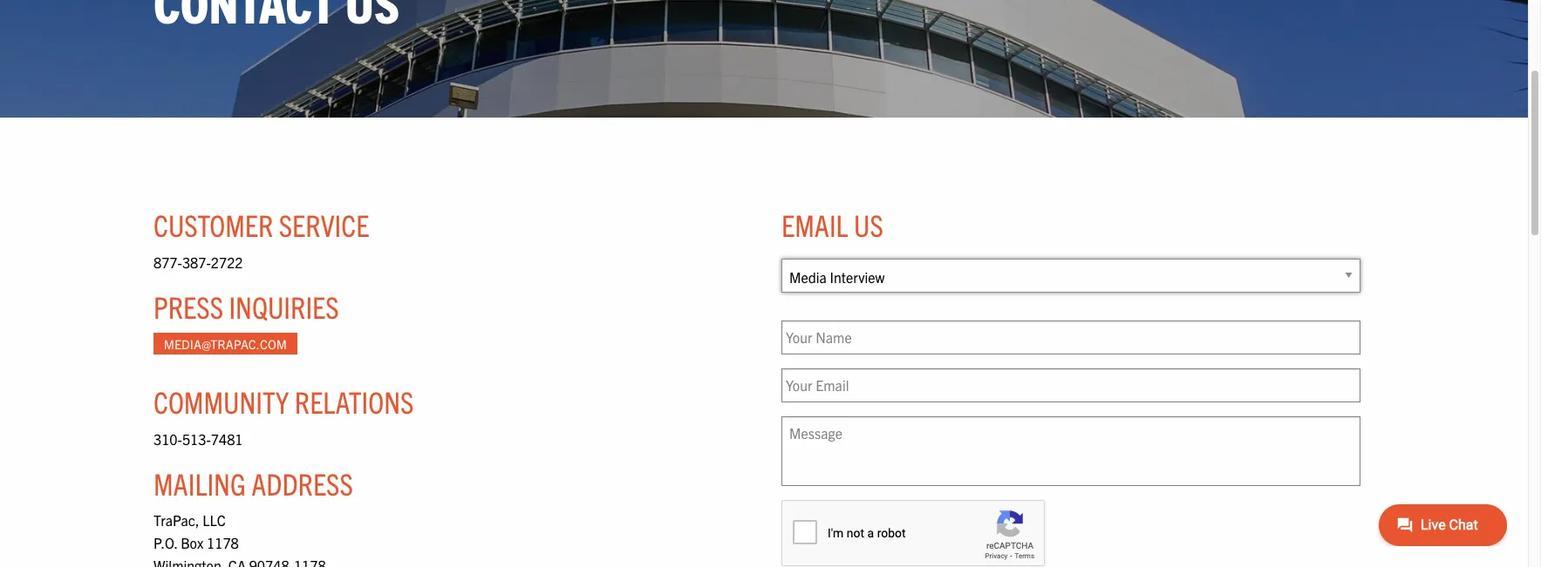 Task type: vqa. For each thing, say whether or not it's contained in the screenshot.
the Mailing Address
yes



Task type: describe. For each thing, give the bounding box(es) containing it.
877-387-2722
[[154, 254, 243, 271]]

Your Name text field
[[782, 321, 1361, 355]]

trapac,
[[154, 513, 199, 530]]

Message text field
[[782, 417, 1361, 487]]

service
[[279, 206, 369, 244]]

us
[[854, 206, 884, 244]]

address
[[251, 465, 353, 503]]

box
[[181, 535, 204, 552]]

mailing
[[154, 465, 246, 503]]

customer
[[154, 206, 273, 244]]

inquiries
[[229, 288, 339, 326]]

310-513-7481
[[154, 431, 243, 448]]

1178
[[207, 535, 239, 552]]

llc
[[203, 513, 226, 530]]

media@trapac.com
[[164, 337, 287, 352]]



Task type: locate. For each thing, give the bounding box(es) containing it.
2722
[[211, 254, 243, 271]]

513-
[[182, 431, 211, 448]]

email us
[[782, 206, 884, 244]]

mailing address
[[154, 465, 353, 503]]

press
[[154, 288, 223, 326]]

media@trapac.com link
[[154, 334, 297, 356]]

7481
[[211, 431, 243, 448]]

community relations
[[154, 383, 414, 421]]

877-
[[154, 254, 182, 271]]

Your Email text field
[[782, 369, 1361, 403]]

email
[[782, 206, 849, 244]]

trapac, llc p.o. box 1178
[[154, 513, 239, 552]]

customer service
[[154, 206, 369, 244]]

p.o.
[[154, 535, 178, 552]]

310-
[[154, 431, 182, 448]]

relations
[[295, 383, 414, 421]]

press inquiries
[[154, 288, 339, 326]]

387-
[[182, 254, 211, 271]]

community
[[154, 383, 289, 421]]



